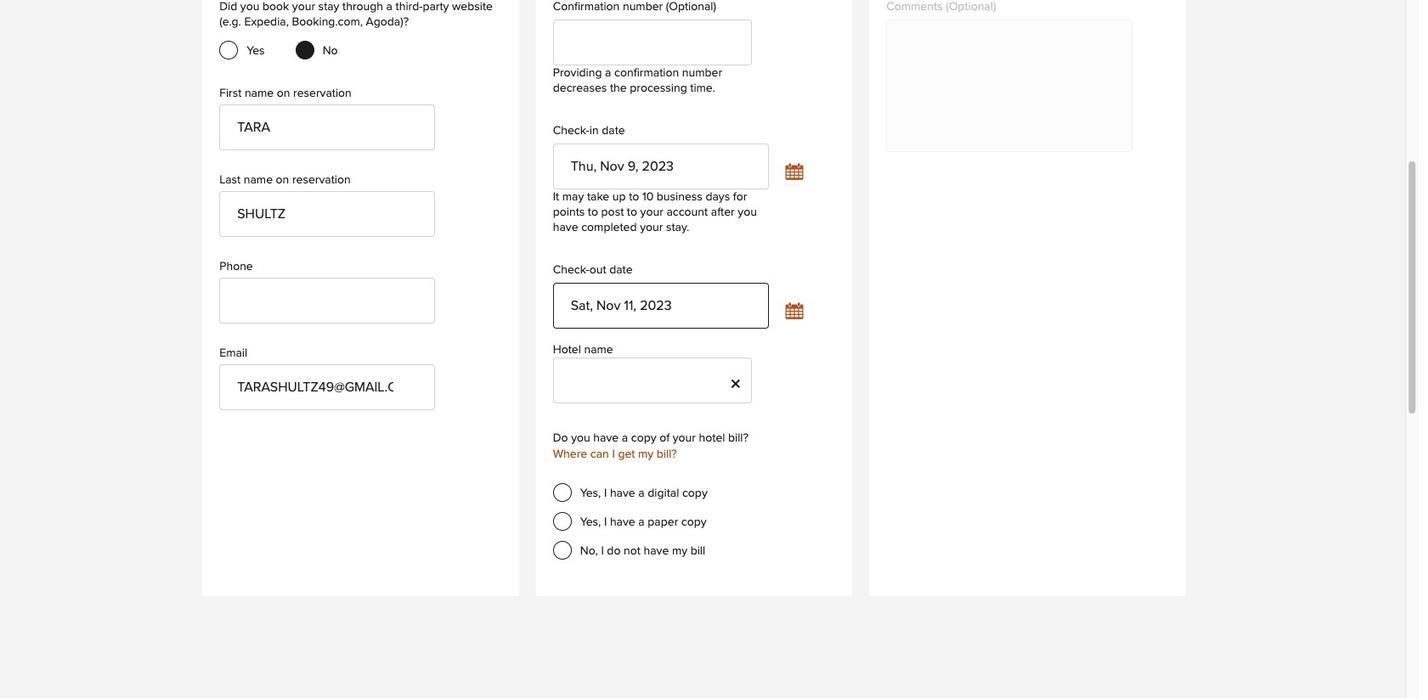Task type: describe. For each thing, give the bounding box(es) containing it.
reservation for first name on reservation
[[293, 88, 352, 100]]

where
[[553, 449, 588, 461]]

expedia,
[[244, 16, 289, 28]]

have inside it may take up to 10 business days for points to post to your account after you have completed your stay.
[[553, 222, 579, 234]]

you inside it may take up to 10 business days for points to post to your account after you have completed your stay.
[[738, 207, 757, 219]]

(e.g.
[[219, 16, 241, 28]]

confirmation
[[615, 67, 679, 79]]

no, i do not have my bill element
[[553, 543, 836, 561]]

get
[[618, 449, 635, 461]]

where can i get my bill? link
[[553, 447, 677, 469]]

to right post at the top left of the page
[[627, 207, 638, 219]]

can
[[591, 449, 609, 461]]

yes, i have a digital copy
[[580, 488, 708, 500]]

do you have a copy of your hotel bill? where can i get my bill?
[[553, 433, 749, 461]]

1 vertical spatial my
[[672, 546, 688, 558]]

yes, for yes, i have a digital copy
[[580, 488, 601, 500]]

completed
[[582, 222, 637, 234]]

hotel
[[553, 344, 581, 356]]

did
[[219, 1, 237, 13]]

phone
[[219, 261, 253, 273]]

yes
[[247, 45, 265, 57]]

Required Hotel name text field
[[553, 358, 752, 404]]

check-out date
[[553, 265, 633, 276]]

a for yes, i have a digital copy
[[639, 488, 645, 500]]

bill
[[691, 546, 706, 558]]

paper
[[648, 517, 679, 529]]

the
[[610, 83, 627, 94]]

after
[[711, 207, 735, 219]]

to down take
[[588, 207, 598, 219]]

book
[[263, 1, 289, 13]]

stay.
[[666, 222, 690, 234]]

website
[[452, 1, 493, 13]]

your inside "do you have a copy of your hotel bill? where can i get my bill?"
[[673, 433, 696, 445]]

account
[[667, 207, 708, 219]]

processing
[[630, 83, 687, 94]]

reservation for last name on reservation
[[292, 174, 351, 186]]

confirmation number (optional)
[[553, 1, 717, 13]]

check- for in
[[553, 125, 590, 137]]

a inside the providing a confirmation number decreases the processing time.
[[605, 67, 612, 79]]

2 (optional) from the left
[[946, 1, 997, 13]]

Email text field
[[219, 365, 435, 411]]

10
[[643, 191, 654, 203]]

0 horizontal spatial number
[[623, 1, 663, 13]]

date for check-in date
[[602, 125, 625, 137]]

do
[[553, 433, 568, 445]]

calendar image for check-in date
[[786, 157, 800, 171]]

party
[[423, 1, 449, 13]]

have for do you have a copy of your hotel bill? where can i get my bill?
[[594, 433, 619, 445]]

to left 10
[[629, 191, 639, 203]]

on for first
[[277, 88, 290, 100]]

a for yes, i have a paper copy
[[639, 517, 645, 529]]

through
[[343, 1, 383, 13]]

take
[[587, 191, 610, 203]]

i inside "do you have a copy of your hotel bill? where can i get my bill?"
[[612, 449, 615, 461]]

you for do you have a copy of your hotel bill? where can i get my bill?
[[571, 433, 591, 445]]

last name on reservation
[[219, 174, 351, 186]]

stay
[[318, 1, 340, 13]]

points
[[553, 207, 585, 219]]

copy for paper
[[682, 517, 707, 529]]

have for yes, i have a paper copy
[[610, 517, 636, 529]]

First name on reservation text field
[[219, 105, 435, 151]]

days
[[706, 191, 730, 203]]

copy inside "do you have a copy of your hotel bill? where can i get my bill?"
[[631, 433, 657, 445]]

no,
[[580, 546, 598, 558]]

confirmation
[[553, 1, 620, 13]]

i for yes, i have a paper copy
[[604, 517, 607, 529]]

no
[[323, 45, 338, 57]]

yes element
[[219, 42, 265, 60]]

it may take up to 10 business days for points to post to your account after you have completed your stay.
[[553, 191, 757, 234]]

name for last
[[244, 174, 273, 186]]



Task type: locate. For each thing, give the bounding box(es) containing it.
third-
[[396, 1, 423, 13]]

a left digital
[[639, 488, 645, 500]]

my right get on the bottom left of page
[[638, 449, 654, 461]]

reservation
[[293, 88, 352, 100], [292, 174, 351, 186]]

1 horizontal spatial my
[[672, 546, 688, 558]]

my inside "do you have a copy of your hotel bill? where can i get my bill?"
[[638, 449, 654, 461]]

you right the did
[[240, 1, 260, 13]]

your left stay.
[[640, 222, 663, 234]]

bill?
[[729, 433, 749, 445], [657, 449, 677, 461]]

agoda)?
[[366, 16, 409, 28]]

i for yes, i have a digital copy
[[604, 488, 607, 500]]

1 (optional) from the left
[[666, 1, 717, 13]]

hotel name
[[553, 344, 613, 356]]

yes, i have a digital copy element
[[553, 485, 836, 503]]

name right first
[[245, 88, 274, 100]]

i for no, i do not have my bill
[[601, 546, 604, 558]]

Check-in date text field
[[553, 144, 769, 190]]

a up agoda)? on the top left
[[386, 1, 393, 13]]

2 horizontal spatial you
[[738, 207, 757, 219]]

1 vertical spatial on
[[276, 174, 289, 186]]

my left bill
[[672, 546, 688, 558]]

a for do you have a copy of your hotel bill? where can i get my bill?
[[622, 433, 628, 445]]

a left paper at the left of page
[[639, 517, 645, 529]]

yes, down can at the left of the page
[[580, 488, 601, 500]]

you down the 'for'
[[738, 207, 757, 219]]

1 vertical spatial name
[[244, 174, 273, 186]]

no, i do not have my bill
[[580, 546, 706, 558]]

reservation up first name on reservation text field
[[293, 88, 352, 100]]

a inside the did you book your stay through a third-party website (e.g. expedia, booking.com, agoda)?
[[386, 1, 393, 13]]

name right hotel
[[584, 344, 613, 356]]

email
[[219, 348, 247, 360]]

2 yes, from the top
[[580, 517, 601, 529]]

my
[[638, 449, 654, 461], [672, 546, 688, 558]]

a inside "do you have a copy of your hotel bill? where can i get my bill?"
[[622, 433, 628, 445]]

0 horizontal spatial you
[[240, 1, 260, 13]]

Last name on reservation text field
[[219, 191, 435, 237]]

your down 10
[[641, 207, 664, 219]]

bill? down of
[[657, 449, 677, 461]]

do
[[607, 546, 621, 558]]

0 vertical spatial my
[[638, 449, 654, 461]]

did you book your stay through a third-party website (e.g. expedia, booking.com, agoda)?
[[219, 1, 493, 28]]

0 vertical spatial reservation
[[293, 88, 352, 100]]

you inside the did you book your stay through a third-party website (e.g. expedia, booking.com, agoda)?
[[240, 1, 260, 13]]

yes,
[[580, 488, 601, 500], [580, 517, 601, 529]]

calendar image for check-out date
[[786, 297, 800, 310]]

on
[[277, 88, 290, 100], [276, 174, 289, 186]]

name for hotel
[[584, 344, 613, 356]]

a up 'the'
[[605, 67, 612, 79]]

check- for out
[[553, 265, 590, 276]]

first name on reservation
[[219, 88, 355, 100]]

on right last
[[276, 174, 289, 186]]

date right in
[[602, 125, 625, 137]]

copy up "yes, i have a paper copy" element
[[683, 488, 708, 500]]

i left get on the bottom left of page
[[612, 449, 615, 461]]

you for did you book your stay through a third-party website (e.g. expedia, booking.com, agoda)?
[[240, 1, 260, 13]]

date right out
[[610, 265, 633, 276]]

post
[[601, 207, 624, 219]]

have up do
[[610, 517, 636, 529]]

1 horizontal spatial number
[[682, 67, 723, 79]]

your
[[292, 1, 315, 13], [641, 207, 664, 219], [640, 222, 663, 234], [673, 433, 696, 445]]

you inside "do you have a copy of your hotel bill? where can i get my bill?"
[[571, 433, 591, 445]]

i left do
[[601, 546, 604, 558]]

1 vertical spatial bill?
[[657, 449, 677, 461]]

0 vertical spatial copy
[[631, 433, 657, 445]]

have
[[553, 222, 579, 234], [594, 433, 619, 445], [610, 488, 636, 500], [610, 517, 636, 529], [644, 546, 669, 558]]

0 vertical spatial yes,
[[580, 488, 601, 500]]

of
[[660, 433, 670, 445]]

copy down yes, i have a digital copy element
[[682, 517, 707, 529]]

check-in date
[[553, 125, 625, 137]]

2 vertical spatial name
[[584, 344, 613, 356]]

1 calendar image from the top
[[786, 157, 800, 171]]

not
[[624, 546, 641, 558]]

(optional) up "confirmation number (optional)" 'text box'
[[666, 1, 717, 13]]

1 vertical spatial copy
[[683, 488, 708, 500]]

copy inside yes, i have a digital copy element
[[683, 488, 708, 500]]

digital
[[648, 488, 679, 500]]

a up get on the bottom left of page
[[622, 433, 628, 445]]

yes, up 'no,'
[[580, 517, 601, 529]]

1 check- from the top
[[553, 125, 590, 137]]

0 vertical spatial number
[[623, 1, 663, 13]]

a
[[386, 1, 393, 13], [605, 67, 612, 79], [622, 433, 628, 445], [639, 488, 645, 500], [639, 517, 645, 529]]

reservation up last name on reservation text field
[[292, 174, 351, 186]]

in
[[590, 125, 599, 137]]

check- down completed
[[553, 265, 590, 276]]

2 calendar image from the top
[[786, 297, 800, 310]]

1 vertical spatial date
[[610, 265, 633, 276]]

have inside "do you have a copy of your hotel bill? where can i get my bill?"
[[594, 433, 619, 445]]

number inside the providing a confirmation number decreases the processing time.
[[682, 67, 723, 79]]

Confirmation number (Optional) text field
[[553, 20, 752, 66]]

1 vertical spatial reservation
[[292, 174, 351, 186]]

decreases
[[553, 83, 607, 94]]

0 vertical spatial bill?
[[729, 433, 749, 445]]

on right first
[[277, 88, 290, 100]]

copy for digital
[[683, 488, 708, 500]]

copy
[[631, 433, 657, 445], [683, 488, 708, 500], [682, 517, 707, 529]]

(optional) right comments
[[946, 1, 997, 13]]

0 horizontal spatial (optional)
[[666, 1, 717, 13]]

your left stay
[[292, 1, 315, 13]]

1 vertical spatial yes,
[[580, 517, 601, 529]]

0 vertical spatial name
[[245, 88, 274, 100]]

bill? right hotel
[[729, 433, 749, 445]]

copy inside "yes, i have a paper copy" element
[[682, 517, 707, 529]]

date
[[602, 125, 625, 137], [610, 265, 633, 276]]

yes, for yes, i have a paper copy
[[580, 517, 601, 529]]

it
[[553, 191, 559, 203]]

have up the yes, i have a paper copy
[[610, 488, 636, 500]]

0 vertical spatial calendar image
[[786, 157, 800, 171]]

0 vertical spatial date
[[602, 125, 625, 137]]

check- down decreases
[[553, 125, 590, 137]]

0 horizontal spatial bill?
[[657, 449, 677, 461]]

Check-out date text field
[[553, 283, 769, 329]]

copy left of
[[631, 433, 657, 445]]

your inside the did you book your stay through a third-party website (e.g. expedia, booking.com, agoda)?
[[292, 1, 315, 13]]

(optional)
[[666, 1, 717, 13], [946, 1, 997, 13]]

Phone text field
[[219, 278, 435, 324]]

you up where
[[571, 433, 591, 445]]

to
[[629, 191, 639, 203], [588, 207, 598, 219], [627, 207, 638, 219]]

1 horizontal spatial bill?
[[729, 433, 749, 445]]

date for check-out date
[[610, 265, 633, 276]]

comments
[[887, 1, 943, 13]]

0 horizontal spatial my
[[638, 449, 654, 461]]

0 vertical spatial on
[[277, 88, 290, 100]]

2 vertical spatial you
[[571, 433, 591, 445]]

no element
[[296, 42, 338, 60]]

for
[[733, 191, 748, 203]]

name
[[245, 88, 274, 100], [244, 174, 273, 186], [584, 344, 613, 356]]

2 check- from the top
[[553, 265, 590, 276]]

business
[[657, 191, 703, 203]]

have up can at the left of the page
[[594, 433, 619, 445]]

first
[[219, 88, 242, 100]]

0 vertical spatial you
[[240, 1, 260, 13]]

1 vertical spatial check-
[[553, 265, 590, 276]]

up
[[613, 191, 626, 203]]

i up no, i do not have my bill
[[604, 517, 607, 529]]

calendar image
[[786, 157, 800, 171], [786, 297, 800, 310]]

on for last
[[276, 174, 289, 186]]

hotel
[[699, 433, 725, 445]]

check-
[[553, 125, 590, 137], [553, 265, 590, 276]]

providing a confirmation number decreases the processing time.
[[553, 67, 723, 94]]

number up time.
[[682, 67, 723, 79]]

time.
[[690, 83, 716, 94]]

have down points
[[553, 222, 579, 234]]

number up "confirmation number (optional)" 'text box'
[[623, 1, 663, 13]]

name for first
[[245, 88, 274, 100]]

your right of
[[673, 433, 696, 445]]

providing
[[553, 67, 602, 79]]

out
[[590, 265, 607, 276]]

1 horizontal spatial you
[[571, 433, 591, 445]]

1 yes, from the top
[[580, 488, 601, 500]]

have for yes, i have a digital copy
[[610, 488, 636, 500]]

0 vertical spatial check-
[[553, 125, 590, 137]]

have right not
[[644, 546, 669, 558]]

1 vertical spatial you
[[738, 207, 757, 219]]

booking.com,
[[292, 16, 363, 28]]

number
[[623, 1, 663, 13], [682, 67, 723, 79]]

you
[[240, 1, 260, 13], [738, 207, 757, 219], [571, 433, 591, 445]]

1 horizontal spatial (optional)
[[946, 1, 997, 13]]

comments (optional)
[[887, 1, 997, 13]]

1 vertical spatial calendar image
[[786, 297, 800, 310]]

may
[[563, 191, 584, 203]]

yes, i have a paper copy
[[580, 517, 707, 529]]

2 vertical spatial copy
[[682, 517, 707, 529]]

1 vertical spatial number
[[682, 67, 723, 79]]

last
[[219, 174, 241, 186]]

yes, i have a paper copy element
[[553, 514, 836, 532]]

i
[[612, 449, 615, 461], [604, 488, 607, 500], [604, 517, 607, 529], [601, 546, 604, 558]]

name right last
[[244, 174, 273, 186]]

i down where can i get my bill? link
[[604, 488, 607, 500]]



Task type: vqa. For each thing, say whether or not it's contained in the screenshot.
the right You
yes



